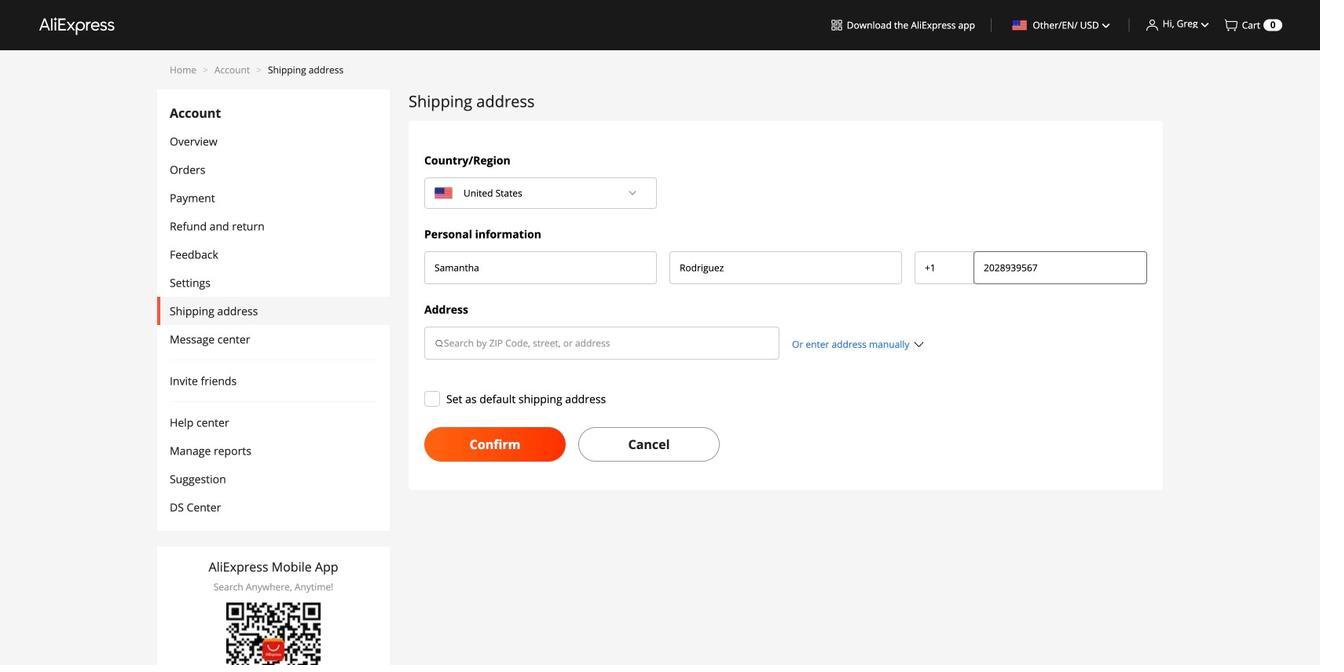 Task type: vqa. For each thing, say whether or not it's contained in the screenshot.
grid
yes



Task type: locate. For each thing, give the bounding box(es) containing it.
None field
[[925, 260, 964, 276]]

1 vertical spatial row
[[418, 327, 1154, 372]]

row
[[418, 251, 1154, 289], [418, 327, 1154, 372]]

1 row from the top
[[418, 251, 1154, 289]]

grid
[[418, 152, 1154, 462]]

Mobile number* field
[[984, 260, 1137, 276]]

0 vertical spatial row
[[418, 251, 1154, 289]]



Task type: describe. For each thing, give the bounding box(es) containing it.
First name* field
[[435, 260, 647, 276]]

none field inside row
[[925, 260, 964, 276]]

arrow down image
[[628, 189, 637, 198]]

Search by ZIP Code, street, or address field
[[444, 336, 769, 351]]

2 row from the top
[[418, 327, 1154, 372]]

search image
[[435, 338, 444, 349]]

Last name* field
[[680, 260, 892, 276]]



